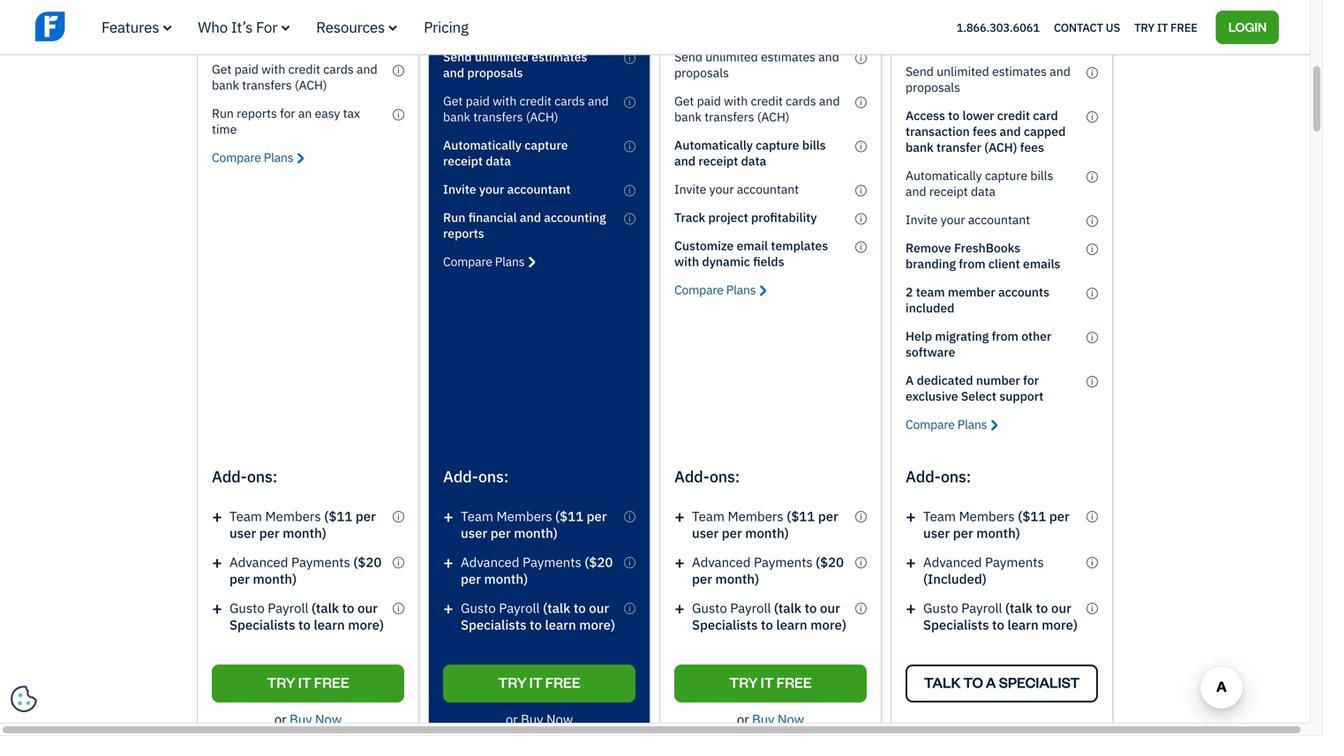 Task type: describe. For each thing, give the bounding box(es) containing it.
track for track project profitability
[[675, 209, 706, 225]]

or for 2nd try it free link from the right buy now link
[[506, 711, 518, 728]]

3 ($11 per user per month) from the left
[[692, 508, 839, 542]]

compare plans link for track project profitability
[[675, 282, 767, 298]]

track unlimited expenses
[[212, 4, 353, 21]]

2 specialists from the left
[[461, 616, 527, 634]]

a
[[906, 372, 914, 388]]

migrating
[[935, 328, 989, 344]]

an
[[298, 105, 312, 121]]

talk to a specialist link
[[906, 665, 1099, 703]]

a
[[986, 673, 997, 692]]

select
[[961, 388, 997, 404]]

automatically for financial
[[443, 137, 522, 153]]

proposals for financial
[[467, 64, 523, 81]]

set up recurring invoices and client retainers for lower
[[906, 19, 1066, 51]]

proposals for freshbooks
[[906, 79, 961, 95]]

send unlimited estimates and proposals for freshbooks
[[906, 63, 1071, 95]]

1.866.303.6061 link
[[957, 20, 1040, 35]]

(ach) for receipt
[[526, 108, 559, 125]]

resources
[[316, 17, 385, 37]]

invite for remove
[[906, 211, 938, 228]]

cards for automatically capture receipt data
[[555, 93, 585, 109]]

included
[[906, 300, 955, 316]]

(ach) inside access to lower credit card transaction fees and capped bank transfer (ach) fees
[[985, 139, 1018, 155]]

customize
[[675, 237, 734, 254]]

us
[[1106, 20, 1121, 35]]

2 add- from the left
[[443, 466, 478, 487]]

3 ($20 per month) from the left
[[692, 554, 844, 588]]

4 (talk to our specialists to learn more) from the left
[[924, 600, 1078, 634]]

compare plans for remove freshbooks branding from client emails
[[906, 416, 988, 433]]

software
[[906, 344, 956, 360]]

or for third try it free link buy now link
[[737, 711, 749, 728]]

2 add-ons: from the left
[[443, 466, 509, 487]]

client inside remove freshbooks branding from client emails
[[989, 256, 1021, 272]]

4 learn from the left
[[1008, 616, 1039, 634]]

2 ($20 from the left
[[585, 554, 613, 571]]

send unlimited estimates and proposals for financial
[[443, 48, 588, 81]]

+ inside + advanced payments (included)
[[906, 551, 917, 574]]

accounting
[[544, 209, 606, 225]]

from inside remove freshbooks branding from client emails
[[959, 256, 986, 272]]

3 user from the left
[[692, 524, 719, 542]]

buy now link for third try it free link
[[752, 711, 805, 728]]

who it's for link
[[198, 17, 290, 37]]

exclusive
[[906, 388, 959, 404]]

automatically for freshbooks
[[906, 167, 983, 184]]

4 ons: from the left
[[941, 466, 971, 487]]

1 (talk from the left
[[312, 600, 339, 617]]

compare down the time
[[212, 149, 261, 165]]

with for data
[[493, 93, 517, 109]]

1 or buy now from the left
[[275, 711, 342, 728]]

cookie consent banner dialog
[[13, 506, 278, 710]]

send for run financial and accounting reports
[[443, 48, 472, 65]]

receipt inside the automatically capture receipt data
[[443, 153, 483, 169]]

invite your accountant for project
[[675, 181, 799, 197]]

4 + team members from the left
[[906, 505, 1018, 528]]

project
[[709, 209, 749, 225]]

dynamic
[[702, 253, 751, 270]]

1 horizontal spatial fees
[[1021, 139, 1045, 155]]

templates
[[771, 237, 829, 254]]

0 horizontal spatial fees
[[973, 123, 997, 139]]

compare plans down the time
[[212, 149, 293, 165]]

get paid with credit cards and bank transfers (ach) for for
[[212, 61, 378, 93]]

1 ($11 from the left
[[324, 508, 353, 525]]

2
[[906, 284, 913, 300]]

automatically capture bills and receipt data for transfers
[[675, 137, 826, 169]]

1 members from the left
[[265, 508, 321, 525]]

transfers for data
[[474, 108, 523, 125]]

time
[[212, 121, 237, 137]]

4 (talk from the left
[[1006, 600, 1033, 617]]

to inside access to lower credit card transaction fees and capped bank transfer (ach) fees
[[949, 107, 960, 124]]

remove
[[906, 240, 952, 256]]

3 our from the left
[[820, 600, 841, 617]]

fields
[[753, 253, 785, 270]]

1 payments from the left
[[291, 554, 350, 571]]

invite for track
[[675, 181, 707, 197]]

2 more) from the left
[[580, 616, 616, 634]]

try it free link
[[1135, 16, 1198, 39]]

number
[[977, 372, 1021, 388]]

(included)
[[924, 570, 987, 588]]

data for get paid with credit cards and bank transfers (ach)
[[741, 153, 767, 169]]

email
[[737, 237, 768, 254]]

3 it from the left
[[761, 673, 774, 692]]

3 + team members from the left
[[675, 505, 787, 528]]

3 or buy now from the left
[[737, 711, 805, 728]]

your for project
[[710, 181, 734, 197]]

1 + team members from the left
[[212, 505, 324, 528]]

1 user from the left
[[230, 524, 256, 542]]

2 + gusto payroll from the left
[[443, 597, 543, 620]]

a dedicated number for exclusive select support
[[906, 372, 1044, 404]]

capture for freshbooks
[[985, 167, 1028, 184]]

try it free
[[1135, 20, 1198, 35]]

send unlimited estimates
[[212, 33, 353, 49]]

it
[[1158, 20, 1169, 35]]

your for freshbooks
[[941, 211, 966, 228]]

2 + team members from the left
[[443, 505, 553, 528]]

1 try it free link from the left
[[212, 665, 404, 703]]

member
[[948, 284, 996, 300]]

for inside run reports for an easy tax time
[[280, 105, 295, 121]]

your for financial
[[479, 181, 505, 197]]

client for get
[[443, 20, 475, 36]]

profitability
[[751, 209, 817, 225]]

2 ons: from the left
[[478, 466, 509, 487]]

reports inside run financial and accounting reports
[[443, 225, 485, 241]]

freshbooks logo image
[[35, 9, 172, 43]]

support
[[1000, 388, 1044, 404]]

automatically capture receipt data
[[443, 137, 568, 169]]

compare for remove freshbooks branding from client emails
[[906, 416, 955, 433]]

2 learn from the left
[[545, 616, 576, 634]]

compare plans for track project profitability
[[675, 282, 756, 298]]

4 user from the left
[[924, 524, 950, 542]]

access
[[906, 107, 946, 124]]

try it free for 2nd try it free link from the right buy now link
[[498, 673, 581, 692]]

transfer
[[937, 139, 982, 155]]

send for remove freshbooks branding from client emails
[[906, 63, 934, 79]]

(ach) for bills
[[758, 108, 790, 125]]

2 payments from the left
[[523, 554, 582, 571]]

1 ($20 per month) from the left
[[230, 554, 382, 588]]

bank for automatically capture receipt data
[[443, 108, 471, 125]]

1 advanced from the left
[[230, 554, 288, 571]]

contact us link
[[1054, 16, 1121, 39]]

2 team from the left
[[461, 508, 494, 525]]

1 learn from the left
[[314, 616, 345, 634]]

send for track project profitability
[[675, 48, 703, 65]]

get for automatically capture bills and receipt data
[[675, 93, 694, 109]]

remove freshbooks branding from client emails
[[906, 240, 1061, 272]]

get paid with credit cards and bank transfers (ach) for bills
[[675, 93, 840, 125]]

data inside the automatically capture receipt data
[[486, 153, 511, 169]]

1 add- from the left
[[212, 466, 247, 487]]

contact
[[1054, 20, 1104, 35]]

other
[[1022, 328, 1052, 344]]

tax
[[343, 105, 360, 121]]

features
[[102, 17, 159, 37]]

pricing link
[[424, 17, 469, 37]]

specialist
[[999, 673, 1080, 692]]

buy now link for 2nd try it free link from the right
[[521, 711, 573, 728]]

paid for automatically capture bills and receipt data
[[697, 93, 721, 109]]

2 our from the left
[[589, 600, 609, 617]]

receipt for access to lower credit card transaction fees and capped bank transfer (ach) fees
[[930, 183, 968, 199]]

1 more) from the left
[[348, 616, 384, 634]]

accountant for freshbooks
[[969, 211, 1031, 228]]

cookie preferences image
[[11, 686, 37, 713]]

login
[[1229, 18, 1267, 35]]

(ach) for for
[[295, 77, 327, 93]]

bills for get paid with credit cards and bank transfers (ach)
[[803, 137, 826, 153]]

+ advanced payments (included)
[[906, 551, 1044, 588]]

4 members from the left
[[959, 508, 1015, 525]]

transaction
[[906, 123, 970, 139]]

talk
[[924, 673, 961, 692]]

for
[[256, 17, 278, 37]]

2 gusto from the left
[[461, 600, 496, 617]]

pricing
[[424, 17, 469, 37]]

1 ons: from the left
[[247, 466, 277, 487]]

cards for run reports for an easy tax time
[[323, 61, 354, 77]]

compare for track project profitability
[[675, 282, 724, 298]]

2 (talk to our specialists to learn more) from the left
[[461, 600, 616, 634]]

3 team from the left
[[692, 508, 725, 525]]

up for get
[[465, 4, 479, 21]]

4 ($11 per user per month) from the left
[[924, 508, 1070, 542]]

advanced inside + advanced payments (included)
[[924, 554, 982, 571]]

with for and
[[724, 93, 748, 109]]

plans for track project profitability
[[727, 282, 756, 298]]

talk to a specialist
[[924, 673, 1080, 692]]

bills for access to lower credit card transaction fees and capped bank transfer (ach) fees
[[1031, 167, 1054, 184]]

3 try it free link from the left
[[675, 665, 867, 703]]

send unlimited estimates and proposals for project
[[675, 48, 840, 81]]

1 (talk to our specialists to learn more) from the left
[[230, 600, 384, 634]]

run for run financial and accounting reports
[[443, 209, 466, 225]]

set for get paid with credit cards and bank transfers (ach)
[[443, 4, 462, 21]]

run reports for an easy tax time
[[212, 105, 360, 137]]

1 our from the left
[[358, 600, 378, 617]]

help
[[906, 328, 933, 344]]

2 or buy now from the left
[[506, 711, 573, 728]]

branding
[[906, 256, 956, 272]]

capped
[[1024, 123, 1066, 139]]

help migrating from other software
[[906, 328, 1052, 360]]

plans for remove freshbooks branding from client emails
[[958, 416, 988, 433]]

3 (talk from the left
[[774, 600, 802, 617]]

resources link
[[316, 17, 397, 37]]

plans down run reports for an easy tax time
[[264, 149, 293, 165]]

3 ($11 from the left
[[787, 508, 815, 525]]

3 specialists from the left
[[692, 616, 758, 634]]



Task type: vqa. For each thing, say whether or not it's contained in the screenshot.


Task type: locate. For each thing, give the bounding box(es) containing it.
reports inside run reports for an easy tax time
[[237, 105, 277, 121]]

3 learn from the left
[[777, 616, 808, 634]]

3 ($20 from the left
[[816, 554, 844, 571]]

1 team from the left
[[230, 508, 262, 525]]

plans down dynamic
[[727, 282, 756, 298]]

compare plans link down financial
[[443, 253, 535, 270]]

accounts
[[999, 284, 1050, 300]]

(ach)
[[295, 77, 327, 93], [526, 108, 559, 125], [758, 108, 790, 125], [985, 139, 1018, 155]]

1 horizontal spatial ($20
[[585, 554, 613, 571]]

plans for run financial and accounting reports
[[495, 253, 525, 270]]

card
[[1034, 107, 1059, 124]]

0 horizontal spatial accountant
[[507, 181, 571, 197]]

0 horizontal spatial your
[[479, 181, 505, 197]]

2 horizontal spatial invite
[[906, 211, 938, 228]]

0 horizontal spatial capture
[[525, 137, 568, 153]]

specialists
[[230, 616, 295, 634], [461, 616, 527, 634], [692, 616, 758, 634], [924, 616, 989, 634]]

3 members from the left
[[728, 508, 784, 525]]

2 + advanced payments from the left
[[443, 551, 585, 574]]

lower
[[963, 107, 995, 124]]

3 (talk to our specialists to learn more) from the left
[[692, 600, 847, 634]]

3 advanced from the left
[[692, 554, 751, 571]]

4 more) from the left
[[1042, 616, 1078, 634]]

4 add- from the left
[[906, 466, 941, 487]]

invite
[[443, 181, 476, 197], [675, 181, 707, 197], [906, 211, 938, 228]]

1 horizontal spatial capture
[[756, 137, 800, 153]]

1 ($20 from the left
[[354, 554, 382, 571]]

1 horizontal spatial invoices
[[997, 19, 1042, 35]]

try it free for third try it free link buy now link
[[730, 673, 812, 692]]

2 try it free from the left
[[498, 673, 581, 692]]

who
[[198, 17, 228, 37]]

credit for track project profitability
[[751, 93, 783, 109]]

recurring for lower
[[944, 19, 995, 35]]

receipt up financial
[[443, 153, 483, 169]]

retainers for with
[[478, 20, 529, 36]]

0 horizontal spatial bills
[[803, 137, 826, 153]]

run left financial
[[443, 209, 466, 225]]

invite up financial
[[443, 181, 476, 197]]

who it's for
[[198, 17, 278, 37]]

invite for run
[[443, 181, 476, 197]]

buy for third try it free link buy now link
[[752, 711, 775, 728]]

0 horizontal spatial get
[[212, 61, 232, 77]]

proposals for project
[[675, 64, 729, 81]]

automatically capture bills and receipt data up track project profitability
[[675, 137, 826, 169]]

(talk
[[312, 600, 339, 617], [543, 600, 571, 617], [774, 600, 802, 617], [1006, 600, 1033, 617]]

0 horizontal spatial set up recurring invoices and client retainers
[[443, 4, 607, 36]]

1 horizontal spatial get paid with credit cards and bank transfers (ach)
[[443, 93, 609, 125]]

track project profitability
[[675, 209, 817, 225]]

dialog
[[0, 0, 1324, 736]]

for
[[280, 105, 295, 121], [1024, 372, 1039, 388]]

reports
[[237, 105, 277, 121], [443, 225, 485, 241]]

emails
[[1023, 256, 1061, 272]]

and inside run financial and accounting reports
[[520, 209, 541, 225]]

accountant up profitability
[[737, 181, 799, 197]]

accountant up run financial and accounting reports
[[507, 181, 571, 197]]

bills
[[803, 137, 826, 153], [1031, 167, 1054, 184]]

bank inside access to lower credit card transaction fees and capped bank transfer (ach) fees
[[906, 139, 934, 155]]

1 horizontal spatial + advanced payments
[[443, 551, 585, 574]]

retainers inside set up recurring invoices and client retainers link
[[478, 20, 529, 36]]

from up member at top
[[959, 256, 986, 272]]

3 add- from the left
[[675, 466, 710, 487]]

compare plans link for remove freshbooks branding from client emails
[[906, 416, 998, 433]]

1 horizontal spatial accountant
[[737, 181, 799, 197]]

0 horizontal spatial track
[[212, 4, 242, 21]]

0 horizontal spatial + advanced payments
[[212, 551, 354, 574]]

add-
[[212, 466, 247, 487], [443, 466, 478, 487], [675, 466, 710, 487], [906, 466, 941, 487]]

get paid with credit cards and bank transfers (ach) for receipt
[[443, 93, 609, 125]]

credit for run financial and accounting reports
[[520, 93, 552, 109]]

automatically up financial
[[443, 137, 522, 153]]

fees right transaction
[[973, 123, 997, 139]]

3 payroll from the left
[[731, 600, 771, 617]]

fees
[[973, 123, 997, 139], [1021, 139, 1045, 155]]

1 horizontal spatial buy
[[521, 711, 544, 728]]

recurring for with
[[482, 4, 534, 21]]

compare plans down exclusive
[[906, 416, 988, 433]]

from left other
[[992, 328, 1019, 344]]

1.866.303.6061
[[957, 20, 1040, 35]]

automatically
[[443, 137, 522, 153], [675, 137, 753, 153], [906, 167, 983, 184]]

receipt for get paid with credit cards and bank transfers (ach)
[[699, 153, 739, 169]]

2 members from the left
[[497, 508, 553, 525]]

track for track unlimited expenses
[[212, 4, 242, 21]]

client
[[443, 20, 475, 36], [906, 35, 937, 51], [989, 256, 1021, 272]]

0 horizontal spatial retainers
[[478, 20, 529, 36]]

2 horizontal spatial or buy now
[[737, 711, 805, 728]]

credit for remove freshbooks branding from client emails
[[998, 107, 1031, 124]]

automatically capture bills and receipt data for and
[[906, 167, 1054, 199]]

fees down card
[[1021, 139, 1045, 155]]

compare for run financial and accounting reports
[[443, 253, 492, 270]]

from inside help migrating from other software
[[992, 328, 1019, 344]]

contact us
[[1054, 20, 1121, 35]]

set for access to lower credit card transaction fees and capped bank transfer (ach) fees
[[906, 19, 924, 35]]

1 + advanced payments from the left
[[212, 551, 354, 574]]

set up recurring invoices and client retainers for with
[[443, 4, 607, 36]]

send unlimited estimates link
[[212, 33, 404, 49]]

automatically inside the automatically capture receipt data
[[443, 137, 522, 153]]

capture inside the automatically capture receipt data
[[525, 137, 568, 153]]

unlimited for track project profitability
[[706, 48, 758, 65]]

3 add-ons: from the left
[[675, 466, 740, 487]]

per
[[356, 508, 376, 525], [587, 508, 607, 525], [818, 508, 839, 525], [1050, 508, 1070, 525], [259, 524, 280, 542], [491, 524, 511, 542], [722, 524, 742, 542], [953, 524, 974, 542], [230, 570, 250, 588], [461, 570, 481, 588], [692, 570, 713, 588]]

financial
[[469, 209, 517, 225]]

freshbooks
[[955, 240, 1021, 256]]

unlimited for remove freshbooks branding from client emails
[[937, 63, 990, 79]]

your up financial
[[479, 181, 505, 197]]

2 horizontal spatial ($20 per month)
[[692, 554, 844, 588]]

automatically for project
[[675, 137, 753, 153]]

0 vertical spatial bills
[[803, 137, 826, 153]]

run left an
[[212, 105, 234, 121]]

($20
[[354, 554, 382, 571], [585, 554, 613, 571], [816, 554, 844, 571]]

data for access to lower credit card transaction fees and capped bank transfer (ach) fees
[[971, 183, 996, 199]]

invite your accountant for freshbooks
[[906, 211, 1031, 228]]

transfers for an
[[242, 77, 292, 93]]

1 horizontal spatial from
[[992, 328, 1019, 344]]

0 vertical spatial track
[[212, 4, 242, 21]]

2 ($11 from the left
[[555, 508, 584, 525]]

buy for third try it free link from right buy now link
[[290, 711, 312, 728]]

for right number
[[1024, 372, 1039, 388]]

2 horizontal spatial it
[[761, 673, 774, 692]]

3 + gusto payroll from the left
[[675, 597, 771, 620]]

(talk to our specialists to learn more)
[[230, 600, 384, 634], [461, 600, 616, 634], [692, 600, 847, 634], [924, 600, 1078, 634]]

0 horizontal spatial send unlimited estimates and proposals
[[443, 48, 588, 81]]

4 payroll from the left
[[962, 600, 1003, 617]]

2 ($11 per user per month) from the left
[[461, 508, 607, 542]]

bank
[[212, 77, 239, 93], [443, 108, 471, 125], [675, 108, 702, 125], [906, 139, 934, 155]]

0 horizontal spatial transfers
[[242, 77, 292, 93]]

run inside run reports for an easy tax time
[[212, 105, 234, 121]]

2 (talk from the left
[[543, 600, 571, 617]]

compare plans
[[212, 149, 293, 165], [443, 253, 525, 270], [675, 282, 756, 298], [906, 416, 988, 433]]

data down transfer
[[971, 183, 996, 199]]

0 vertical spatial from
[[959, 256, 986, 272]]

unlimited for run financial and accounting reports
[[475, 48, 529, 65]]

2 horizontal spatial get
[[675, 93, 694, 109]]

credit inside access to lower credit card transaction fees and capped bank transfer (ach) fees
[[998, 107, 1031, 124]]

2 horizontal spatial your
[[941, 211, 966, 228]]

bank for automatically capture bills and receipt data
[[675, 108, 702, 125]]

($11 per user per month)
[[230, 508, 376, 542], [461, 508, 607, 542], [692, 508, 839, 542], [924, 508, 1070, 542]]

1 specialists from the left
[[230, 616, 295, 634]]

0 horizontal spatial cards
[[323, 61, 354, 77]]

accountant up freshbooks
[[969, 211, 1031, 228]]

3 ons: from the left
[[710, 466, 740, 487]]

1 payroll from the left
[[268, 600, 309, 617]]

retainers right pricing link
[[478, 20, 529, 36]]

($20 per month)
[[230, 554, 382, 588], [461, 554, 613, 588], [692, 554, 844, 588]]

2 horizontal spatial buy
[[752, 711, 775, 728]]

capture
[[525, 137, 568, 153], [756, 137, 800, 153], [985, 167, 1028, 184]]

2 horizontal spatial ($20
[[816, 554, 844, 571]]

compare down dynamic
[[675, 282, 724, 298]]

get for run reports for an easy tax time
[[212, 61, 232, 77]]

1 horizontal spatial it
[[530, 673, 543, 692]]

0 horizontal spatial invoices
[[537, 4, 583, 21]]

track up customize
[[675, 209, 706, 225]]

1 horizontal spatial paid
[[466, 93, 490, 109]]

try
[[1135, 20, 1155, 35], [267, 673, 295, 692], [498, 673, 527, 692], [730, 673, 758, 692]]

1 now from the left
[[315, 711, 342, 728]]

user
[[230, 524, 256, 542], [461, 524, 488, 542], [692, 524, 719, 542], [924, 524, 950, 542]]

set up recurring invoices and client retainers link
[[443, 4, 636, 36]]

paid for run reports for an easy tax time
[[235, 61, 259, 77]]

add-ons:
[[212, 466, 277, 487], [443, 466, 509, 487], [675, 466, 740, 487], [906, 466, 971, 487]]

run
[[212, 105, 234, 121], [443, 209, 466, 225]]

compare plans for run financial and accounting reports
[[443, 253, 525, 270]]

0 horizontal spatial or buy now
[[275, 711, 342, 728]]

get
[[212, 61, 232, 77], [443, 93, 463, 109], [675, 93, 694, 109]]

try it free
[[267, 673, 349, 692], [498, 673, 581, 692], [730, 673, 812, 692]]

receipt down transfer
[[930, 183, 968, 199]]

buy
[[290, 711, 312, 728], [521, 711, 544, 728], [752, 711, 775, 728]]

1 vertical spatial track
[[675, 209, 706, 225]]

1 horizontal spatial track
[[675, 209, 706, 225]]

login link
[[1217, 10, 1280, 44]]

invite your accountant up 'project'
[[675, 181, 799, 197]]

0 vertical spatial reports
[[237, 105, 277, 121]]

0 horizontal spatial try it free
[[267, 673, 349, 692]]

2 horizontal spatial or
[[737, 711, 749, 728]]

0 horizontal spatial automatically capture bills and receipt data
[[675, 137, 826, 169]]

invite up remove
[[906, 211, 938, 228]]

2 horizontal spatial try it free link
[[675, 665, 867, 703]]

compare plans link down dynamic
[[675, 282, 767, 298]]

2 advanced from the left
[[461, 554, 520, 571]]

data up track project profitability
[[741, 153, 767, 169]]

bank for run reports for an easy tax time
[[212, 77, 239, 93]]

try it free for third try it free link from right buy now link
[[267, 673, 349, 692]]

0 horizontal spatial ($20 per month)
[[230, 554, 382, 588]]

0 horizontal spatial invite
[[443, 181, 476, 197]]

now for third try it free link buy now link
[[778, 711, 805, 728]]

set
[[443, 4, 462, 21], [906, 19, 924, 35]]

cards for automatically capture bills and receipt data
[[786, 93, 817, 109]]

buy now link
[[290, 711, 342, 728], [521, 711, 573, 728], [752, 711, 805, 728]]

3 now from the left
[[778, 711, 805, 728]]

capture for financial
[[525, 137, 568, 153]]

2 horizontal spatial cards
[[786, 93, 817, 109]]

1 horizontal spatial send unlimited estimates and proposals
[[675, 48, 840, 81]]

accountant for financial
[[507, 181, 571, 197]]

advanced
[[230, 554, 288, 571], [461, 554, 520, 571], [692, 554, 751, 571], [924, 554, 982, 571]]

your up remove
[[941, 211, 966, 228]]

your
[[479, 181, 505, 197], [710, 181, 734, 197], [941, 211, 966, 228]]

1 horizontal spatial run
[[443, 209, 466, 225]]

compare plans link down exclusive
[[906, 416, 998, 433]]

automatically capture bills and receipt data
[[675, 137, 826, 169], [906, 167, 1054, 199]]

1 horizontal spatial retainers
[[940, 35, 989, 51]]

1 horizontal spatial data
[[741, 153, 767, 169]]

0 horizontal spatial set
[[443, 4, 462, 21]]

track
[[212, 4, 242, 21], [675, 209, 706, 225]]

your up 'project'
[[710, 181, 734, 197]]

2 horizontal spatial invite your accountant
[[906, 211, 1031, 228]]

1 horizontal spatial get
[[443, 93, 463, 109]]

4 specialists from the left
[[924, 616, 989, 634]]

0 horizontal spatial automatically
[[443, 137, 522, 153]]

invite your accountant for financial
[[443, 181, 571, 197]]

or for third try it free link from right buy now link
[[275, 711, 287, 728]]

retainers for lower
[[940, 35, 989, 51]]

1 horizontal spatial for
[[1024, 372, 1039, 388]]

dedicated
[[917, 372, 974, 388]]

transfers for and
[[705, 108, 755, 125]]

now for third try it free link from right buy now link
[[315, 711, 342, 728]]

invite your accountant up financial
[[443, 181, 571, 197]]

3 + advanced payments from the left
[[675, 551, 813, 574]]

easy
[[315, 105, 340, 121]]

4 + gusto payroll from the left
[[906, 597, 1003, 620]]

receipt
[[443, 153, 483, 169], [699, 153, 739, 169], [930, 183, 968, 199]]

retainers down 1.866.303.6061 link
[[940, 35, 989, 51]]

2 now from the left
[[547, 711, 573, 728]]

with inside 'customize email templates with dynamic fields'
[[675, 253, 699, 270]]

2 ($20 per month) from the left
[[461, 554, 613, 588]]

1 horizontal spatial try it free
[[498, 673, 581, 692]]

month)
[[283, 524, 327, 542], [514, 524, 558, 542], [746, 524, 789, 542], [977, 524, 1021, 542], [253, 570, 297, 588], [484, 570, 528, 588], [716, 570, 760, 588]]

bills down capped
[[1031, 167, 1054, 184]]

1 vertical spatial for
[[1024, 372, 1039, 388]]

1 horizontal spatial proposals
[[675, 64, 729, 81]]

compare down exclusive
[[906, 416, 955, 433]]

plans down select
[[958, 416, 988, 433]]

3 more) from the left
[[811, 616, 847, 634]]

automatically capture bills and receipt data down transfer
[[906, 167, 1054, 199]]

invite your accountant up freshbooks
[[906, 211, 1031, 228]]

or
[[275, 711, 287, 728], [506, 711, 518, 728], [737, 711, 749, 728]]

capture down access to lower credit card transaction fees and capped bank transfer (ach) fees
[[985, 167, 1028, 184]]

buy now link for third try it free link from right
[[290, 711, 342, 728]]

0 vertical spatial for
[[280, 105, 295, 121]]

1 vertical spatial from
[[992, 328, 1019, 344]]

free
[[1171, 20, 1198, 35], [314, 673, 349, 692], [545, 673, 581, 692], [777, 673, 812, 692]]

2 team member accounts included
[[906, 284, 1050, 316]]

plans down run financial and accounting reports
[[495, 253, 525, 270]]

capture for project
[[756, 137, 800, 153]]

1 add-ons: from the left
[[212, 466, 277, 487]]

1 horizontal spatial invite
[[675, 181, 707, 197]]

to
[[949, 107, 960, 124], [342, 600, 355, 617], [574, 600, 586, 617], [805, 600, 817, 617], [1036, 600, 1049, 617], [298, 616, 311, 634], [530, 616, 542, 634], [761, 616, 773, 634], [993, 616, 1005, 634], [964, 673, 984, 692]]

team
[[230, 508, 262, 525], [461, 508, 494, 525], [692, 508, 725, 525], [924, 508, 956, 525]]

4 gusto from the left
[[924, 600, 959, 617]]

0 horizontal spatial client
[[443, 20, 475, 36]]

capture up profitability
[[756, 137, 800, 153]]

1 horizontal spatial bills
[[1031, 167, 1054, 184]]

2 horizontal spatial try it free
[[730, 673, 812, 692]]

cards
[[323, 61, 354, 77], [555, 93, 585, 109], [786, 93, 817, 109]]

receipt up 'project'
[[699, 153, 739, 169]]

or buy now
[[275, 711, 342, 728], [506, 711, 573, 728], [737, 711, 805, 728]]

and inside access to lower credit card transaction fees and capped bank transfer (ach) fees
[[1000, 123, 1021, 139]]

2 horizontal spatial transfers
[[705, 108, 755, 125]]

compare down financial
[[443, 253, 492, 270]]

0 horizontal spatial paid
[[235, 61, 259, 77]]

4 payments from the left
[[986, 554, 1044, 571]]

for left an
[[280, 105, 295, 121]]

4 team from the left
[[924, 508, 956, 525]]

2 horizontal spatial receipt
[[930, 183, 968, 199]]

1 horizontal spatial buy now link
[[521, 711, 573, 728]]

1 buy now link from the left
[[290, 711, 342, 728]]

features link
[[102, 17, 172, 37]]

1 gusto from the left
[[230, 600, 265, 617]]

4 advanced from the left
[[924, 554, 982, 571]]

0 horizontal spatial get paid with credit cards and bank transfers (ach)
[[212, 61, 378, 93]]

compare
[[212, 149, 261, 165], [443, 253, 492, 270], [675, 282, 724, 298], [906, 416, 955, 433]]

1 horizontal spatial invite your accountant
[[675, 181, 799, 197]]

0 horizontal spatial ($20
[[354, 554, 382, 571]]

payments inside + advanced payments (included)
[[986, 554, 1044, 571]]

0 horizontal spatial try it free link
[[212, 665, 404, 703]]

run for run reports for an easy tax time
[[212, 105, 234, 121]]

4 our from the left
[[1052, 600, 1072, 617]]

0 horizontal spatial buy
[[290, 711, 312, 728]]

automatically down transfer
[[906, 167, 983, 184]]

compare plans link down the time
[[212, 149, 304, 165]]

1 horizontal spatial now
[[547, 711, 573, 728]]

up for access
[[927, 19, 941, 35]]

2 horizontal spatial get paid with credit cards and bank transfers (ach)
[[675, 93, 840, 125]]

2 horizontal spatial data
[[971, 183, 996, 199]]

1 horizontal spatial your
[[710, 181, 734, 197]]

+ gusto payroll
[[212, 597, 309, 620], [443, 597, 543, 620], [675, 597, 771, 620], [906, 597, 1003, 620]]

1 horizontal spatial recurring
[[944, 19, 995, 35]]

buy for 2nd try it free link from the right buy now link
[[521, 711, 544, 728]]

expenses
[[301, 4, 353, 21]]

1 try it free from the left
[[267, 673, 349, 692]]

3 gusto from the left
[[692, 600, 727, 617]]

4 ($11 from the left
[[1018, 508, 1047, 525]]

bills up profitability
[[803, 137, 826, 153]]

try it free link
[[212, 665, 404, 703], [443, 665, 636, 703], [675, 665, 867, 703]]

invite up customize
[[675, 181, 707, 197]]

invoices for card
[[997, 19, 1042, 35]]

4 add-ons: from the left
[[906, 466, 971, 487]]

0 horizontal spatial from
[[959, 256, 986, 272]]

track left for
[[212, 4, 242, 21]]

with
[[262, 61, 285, 77], [493, 93, 517, 109], [724, 93, 748, 109], [675, 253, 699, 270]]

run inside run financial and accounting reports
[[443, 209, 466, 225]]

i
[[1092, 23, 1094, 34], [629, 52, 631, 63], [860, 52, 863, 63], [398, 65, 400, 76], [1092, 67, 1094, 78], [629, 97, 631, 108], [860, 97, 863, 108], [398, 109, 400, 120], [1092, 111, 1094, 122], [629, 141, 631, 152], [860, 141, 863, 152], [1092, 171, 1094, 182], [629, 185, 631, 196], [860, 185, 863, 196], [629, 213, 631, 224], [860, 213, 863, 224], [1092, 215, 1094, 226], [860, 241, 863, 252], [1092, 244, 1094, 255], [1092, 288, 1094, 299], [1092, 332, 1094, 343], [1092, 376, 1094, 387], [398, 511, 400, 522], [629, 511, 631, 522], [860, 511, 863, 522], [1092, 511, 1094, 522], [398, 557, 400, 568], [629, 557, 631, 568], [860, 557, 863, 568], [1092, 557, 1094, 568], [398, 603, 400, 614], [629, 603, 631, 614], [860, 603, 863, 614], [1092, 603, 1094, 614]]

0 horizontal spatial invite your accountant
[[443, 181, 571, 197]]

now
[[315, 711, 342, 728], [547, 711, 573, 728], [778, 711, 805, 728]]

+ advanced payments
[[212, 551, 354, 574], [443, 551, 585, 574], [675, 551, 813, 574]]

team
[[916, 284, 945, 300]]

access to lower credit card transaction fees and capped bank transfer (ach) fees
[[906, 107, 1066, 155]]

1 horizontal spatial client
[[906, 35, 937, 51]]

accountant
[[507, 181, 571, 197], [737, 181, 799, 197], [969, 211, 1031, 228]]

3 payments from the left
[[754, 554, 813, 571]]

client for access
[[906, 35, 937, 51]]

2 try it free link from the left
[[443, 665, 636, 703]]

1 it from the left
[[298, 673, 311, 692]]

compare plans link for run financial and accounting reports
[[443, 253, 535, 270]]

customize email templates with dynamic fields
[[675, 237, 829, 270]]

3 try it free from the left
[[730, 673, 812, 692]]

0 vertical spatial run
[[212, 105, 234, 121]]

and
[[586, 4, 607, 21], [1045, 19, 1066, 35], [819, 48, 840, 65], [357, 61, 378, 77], [1050, 63, 1071, 79], [443, 64, 465, 81], [588, 93, 609, 109], [819, 93, 840, 109], [1000, 123, 1021, 139], [675, 153, 696, 169], [906, 183, 927, 199], [520, 209, 541, 225]]

estimates for remove
[[993, 63, 1047, 79]]

run financial and accounting reports
[[443, 209, 606, 241]]

1 vertical spatial bills
[[1031, 167, 1054, 184]]

compare plans down financial
[[443, 253, 525, 270]]

estimates for track
[[761, 48, 816, 65]]

it's
[[231, 17, 253, 37]]

get for automatically capture receipt data
[[443, 93, 463, 109]]

2 horizontal spatial proposals
[[906, 79, 961, 95]]

1 + gusto payroll from the left
[[212, 597, 309, 620]]

2 horizontal spatial send unlimited estimates and proposals
[[906, 63, 1071, 95]]

accountant for project
[[737, 181, 799, 197]]

2 it from the left
[[530, 673, 543, 692]]

paid for automatically capture receipt data
[[466, 93, 490, 109]]

retainers
[[478, 20, 529, 36], [940, 35, 989, 51]]

2 horizontal spatial buy now link
[[752, 711, 805, 728]]

compare plans down dynamic
[[675, 282, 756, 298]]

2 horizontal spatial paid
[[697, 93, 721, 109]]

1 ($11 per user per month) from the left
[[230, 508, 376, 542]]

with for an
[[262, 61, 285, 77]]

1 or from the left
[[275, 711, 287, 728]]

3 buy now link from the left
[[752, 711, 805, 728]]

2 payroll from the left
[[499, 600, 540, 617]]

up
[[465, 4, 479, 21], [927, 19, 941, 35]]

2 buy from the left
[[521, 711, 544, 728]]

0 horizontal spatial up
[[465, 4, 479, 21]]

1 horizontal spatial or buy now
[[506, 711, 573, 728]]

1 horizontal spatial try it free link
[[443, 665, 636, 703]]

automatically up 'project'
[[675, 137, 753, 153]]

($11
[[324, 508, 353, 525], [555, 508, 584, 525], [787, 508, 815, 525], [1018, 508, 1047, 525]]

1 horizontal spatial or
[[506, 711, 518, 728]]

2 user from the left
[[461, 524, 488, 542]]

capture up accounting
[[525, 137, 568, 153]]

2 horizontal spatial capture
[[985, 167, 1028, 184]]

for inside a dedicated number for exclusive select support
[[1024, 372, 1039, 388]]

compare plans link
[[212, 149, 304, 165], [443, 253, 535, 270], [675, 282, 767, 298], [906, 416, 998, 433]]

2 horizontal spatial now
[[778, 711, 805, 728]]

1 horizontal spatial cards
[[555, 93, 585, 109]]

0 horizontal spatial buy now link
[[290, 711, 342, 728]]

3 or from the left
[[737, 711, 749, 728]]

payments
[[291, 554, 350, 571], [523, 554, 582, 571], [754, 554, 813, 571], [986, 554, 1044, 571]]

invoices for cards
[[537, 4, 583, 21]]

data up financial
[[486, 153, 511, 169]]

recurring
[[482, 4, 534, 21], [944, 19, 995, 35]]

now for 2nd try it free link from the right buy now link
[[547, 711, 573, 728]]

1 vertical spatial reports
[[443, 225, 485, 241]]

1 horizontal spatial up
[[927, 19, 941, 35]]

1 horizontal spatial set up recurring invoices and client retainers
[[906, 19, 1066, 51]]

2 or from the left
[[506, 711, 518, 728]]

0 horizontal spatial it
[[298, 673, 311, 692]]

1 buy from the left
[[290, 711, 312, 728]]

1 horizontal spatial set
[[906, 19, 924, 35]]



